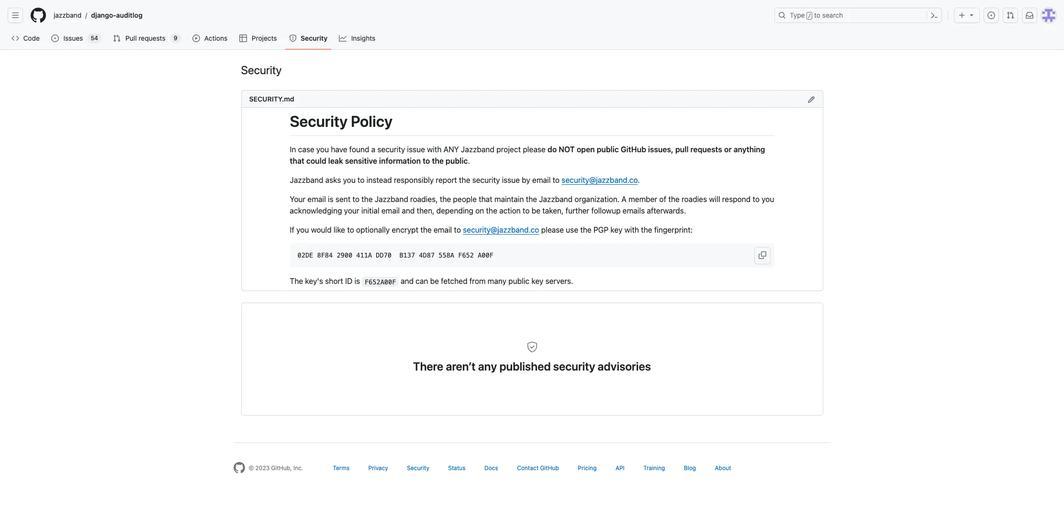Task type: locate. For each thing, give the bounding box(es) containing it.
that down in
[[290, 156, 305, 165]]

0 vertical spatial security
[[378, 145, 405, 154]]

jazzband / django-auditlog
[[54, 11, 143, 19]]

/ left 'django-'
[[85, 11, 87, 19]]

of
[[660, 195, 667, 203]]

list
[[50, 8, 769, 23]]

insights link
[[335, 31, 380, 45]]

is left the sent at top left
[[328, 195, 334, 203]]

requests left the or
[[691, 145, 723, 154]]

to left instead
[[358, 176, 365, 184]]

to down 'in case you have found a security issue with any jazzband project please'
[[423, 156, 430, 165]]

security
[[378, 145, 405, 154], [472, 176, 500, 184], [553, 360, 595, 373]]

jazzband right any
[[461, 145, 495, 154]]

do not open public github issues, pull requests or anything that could leak sensitive information to the public
[[290, 145, 765, 165]]

code
[[23, 34, 40, 42]]

1 vertical spatial issue
[[502, 176, 520, 184]]

2 horizontal spatial public
[[597, 145, 619, 154]]

status
[[448, 465, 466, 472]]

1 vertical spatial security link
[[407, 465, 429, 472]]

1 horizontal spatial requests
[[691, 145, 723, 154]]

be right can
[[430, 277, 439, 286]]

with left any
[[427, 145, 442, 154]]

security link left status link
[[407, 465, 429, 472]]

key right the pgp
[[611, 225, 623, 234]]

you right asks
[[343, 176, 356, 184]]

jazzband asks you to instead responsibly report the security issue by email to security@jazzband.co .
[[290, 176, 640, 184]]

you right respond
[[762, 195, 775, 203]]

security left status link
[[407, 465, 429, 472]]

github inside do not open public github issues, pull requests or anything that could leak sensitive information to the public
[[621, 145, 646, 154]]

a
[[371, 145, 376, 154]]

about link
[[715, 465, 731, 472]]

table image
[[240, 34, 247, 42]]

security@jazzband.co down action on the left of the page
[[463, 225, 539, 234]]

issue opened image for git pull request image
[[988, 11, 996, 19]]

be left taken,
[[532, 206, 541, 215]]

with down emails on the right top of page
[[625, 225, 639, 234]]

2023
[[256, 465, 270, 472]]

security.md
[[249, 95, 294, 103]]

0 vertical spatial is
[[328, 195, 334, 203]]

1 horizontal spatial key
[[611, 225, 623, 234]]

with
[[427, 145, 442, 154], [625, 225, 639, 234]]

1 vertical spatial please
[[541, 225, 564, 234]]

1 vertical spatial requests
[[691, 145, 723, 154]]

0 horizontal spatial public
[[446, 156, 468, 165]]

public down any
[[446, 156, 468, 165]]

projects link
[[236, 31, 282, 45]]

please left do
[[523, 145, 546, 154]]

your
[[290, 195, 306, 203]]

maintain
[[495, 195, 524, 203]]

1 vertical spatial be
[[430, 277, 439, 286]]

0 horizontal spatial is
[[328, 195, 334, 203]]

to up your
[[353, 195, 360, 203]]

play image
[[192, 34, 200, 42]]

0 vertical spatial be
[[532, 206, 541, 215]]

fetched
[[441, 277, 468, 286]]

issue opened image left git pull request image
[[988, 11, 996, 19]]

and
[[402, 206, 415, 215], [401, 277, 414, 286]]

0 vertical spatial and
[[402, 206, 415, 215]]

to right by on the top left of page
[[553, 176, 560, 184]]

please
[[523, 145, 546, 154], [541, 225, 564, 234]]

public right open
[[597, 145, 619, 154]]

key left servers.
[[532, 277, 544, 286]]

0 horizontal spatial security@jazzband.co
[[463, 225, 539, 234]]

actions link
[[188, 31, 232, 45]]

issue up information
[[407, 145, 425, 154]]

1 horizontal spatial github
[[621, 145, 646, 154]]

blog link
[[684, 465, 696, 472]]

0 horizontal spatial issue
[[407, 145, 425, 154]]

/ inside type / to search
[[808, 12, 812, 19]]

please down taken,
[[541, 225, 564, 234]]

0 horizontal spatial issue opened image
[[51, 34, 59, 42]]

0 vertical spatial issue
[[407, 145, 425, 154]]

github left issues,
[[621, 145, 646, 154]]

pull
[[676, 145, 689, 154]]

issue opened image left issues
[[51, 34, 59, 42]]

issues
[[63, 34, 83, 42]]

there
[[413, 360, 444, 373]]

or
[[724, 145, 732, 154]]

1 horizontal spatial /
[[808, 12, 812, 19]]

security policy
[[290, 112, 393, 130]]

1 horizontal spatial .
[[638, 176, 640, 184]]

0 horizontal spatial security@jazzband.co link
[[463, 225, 539, 234]]

1 vertical spatial .
[[638, 176, 640, 184]]

roadies,
[[410, 195, 438, 203]]

0 vertical spatial public
[[597, 145, 619, 154]]

the down then,
[[421, 225, 432, 234]]

0 vertical spatial security@jazzband.co
[[562, 176, 638, 184]]

/ inside jazzband / django-auditlog
[[85, 11, 87, 19]]

0 horizontal spatial key
[[532, 277, 544, 286]]

1 horizontal spatial security link
[[407, 465, 429, 472]]

list containing jazzband
[[50, 8, 769, 23]]

pgp
[[594, 225, 609, 234]]

found
[[349, 145, 369, 154]]

search
[[823, 11, 843, 19]]

security
[[301, 34, 328, 42], [241, 63, 282, 77], [290, 112, 348, 130], [407, 465, 429, 472]]

0 vertical spatial github
[[621, 145, 646, 154]]

api
[[616, 465, 625, 472]]

2 vertical spatial security
[[553, 360, 595, 373]]

actions
[[204, 34, 228, 42]]

. up 'member'
[[638, 176, 640, 184]]

1 horizontal spatial be
[[532, 206, 541, 215]]

github right 'contact' at the bottom of the page
[[540, 465, 559, 472]]

the inside do not open public github issues, pull requests or anything that could leak sensitive information to the public
[[432, 156, 444, 165]]

emails
[[623, 206, 645, 215]]

/ right type
[[808, 12, 812, 19]]

2 horizontal spatial security
[[553, 360, 595, 373]]

git pull request image
[[1007, 11, 1015, 19]]

contact github
[[517, 465, 559, 472]]

the right the use
[[581, 225, 592, 234]]

1 vertical spatial issue opened image
[[51, 34, 59, 42]]

action
[[499, 206, 521, 215]]

policy
[[351, 112, 393, 130]]

respond
[[722, 195, 751, 203]]

1 horizontal spatial security
[[472, 176, 500, 184]]

github,
[[271, 465, 292, 472]]

security@jazzband.co up organization.
[[562, 176, 638, 184]]

people
[[453, 195, 477, 203]]

0 vertical spatial security@jazzband.co link
[[562, 176, 638, 184]]

not
[[559, 145, 575, 154]]

initial
[[362, 206, 380, 215]]

1 vertical spatial that
[[479, 195, 493, 203]]

and left then,
[[402, 206, 415, 215]]

0 vertical spatial .
[[468, 156, 470, 165]]

projects
[[252, 34, 277, 42]]

and left can
[[401, 277, 414, 286]]

any
[[444, 145, 459, 154]]

then,
[[417, 206, 435, 215]]

you
[[316, 145, 329, 154], [343, 176, 356, 184], [762, 195, 775, 203], [296, 225, 309, 234]]

key
[[611, 225, 623, 234], [532, 277, 544, 286]]

0 vertical spatial security link
[[285, 31, 331, 45]]

advisories
[[598, 360, 651, 373]]

that up on
[[479, 195, 493, 203]]

to right respond
[[753, 195, 760, 203]]

1 horizontal spatial that
[[479, 195, 493, 203]]

1 vertical spatial is
[[355, 277, 360, 286]]

the up initial
[[362, 195, 373, 203]]

training
[[644, 465, 665, 472]]

©
[[249, 465, 254, 472]]

0 horizontal spatial that
[[290, 156, 305, 165]]

jazzband down instead
[[375, 195, 408, 203]]

you inside your email is sent to the jazzband roadies, the people that maintain the jazzband organization. a member of the roadies will respond to you acknowledging your initial email and then, depending on the action to be taken, further followup emails afterwards.
[[762, 195, 775, 203]]

if
[[290, 225, 294, 234]]

code link
[[8, 31, 44, 45]]

1 horizontal spatial security@jazzband.co link
[[562, 176, 638, 184]]

issue
[[407, 145, 425, 154], [502, 176, 520, 184]]

can
[[416, 277, 428, 286]]

pull
[[126, 34, 137, 42]]

shield image
[[289, 34, 297, 42]]

1 vertical spatial github
[[540, 465, 559, 472]]

1 vertical spatial key
[[532, 277, 544, 286]]

1 vertical spatial security
[[472, 176, 500, 184]]

that
[[290, 156, 305, 165], [479, 195, 493, 203]]

followup
[[592, 206, 621, 215]]

that inside do not open public github issues, pull requests or anything that could leak sensitive information to the public
[[290, 156, 305, 165]]

fingerprint:
[[654, 225, 693, 234]]

0 vertical spatial with
[[427, 145, 442, 154]]

is right id
[[355, 277, 360, 286]]

the down any
[[432, 156, 444, 165]]

security link
[[285, 31, 331, 45], [407, 465, 429, 472]]

short
[[325, 277, 343, 286]]

to down depending
[[454, 225, 461, 234]]

1 horizontal spatial is
[[355, 277, 360, 286]]

requests right pull
[[139, 34, 166, 42]]

public right many
[[509, 277, 530, 286]]

0 vertical spatial that
[[290, 156, 305, 165]]

1 horizontal spatial with
[[625, 225, 639, 234]]

/ for jazzband
[[85, 11, 87, 19]]

copy image
[[759, 251, 766, 259]]

issue left by on the top left of page
[[502, 176, 520, 184]]

shield check image
[[527, 342, 538, 353]]

. up jazzband asks you to instead responsibly report the security issue by email to security@jazzband.co .
[[468, 156, 470, 165]]

graph image
[[339, 34, 347, 42]]

to right like
[[347, 225, 354, 234]]

0 horizontal spatial /
[[85, 11, 87, 19]]

security link left graph image
[[285, 31, 331, 45]]

to
[[815, 11, 821, 19], [423, 156, 430, 165], [358, 176, 365, 184], [553, 176, 560, 184], [353, 195, 360, 203], [753, 195, 760, 203], [523, 206, 530, 215], [347, 225, 354, 234], [454, 225, 461, 234]]

published
[[500, 360, 551, 373]]

1 horizontal spatial issue opened image
[[988, 11, 996, 19]]

the right report
[[459, 176, 470, 184]]

issue opened image for git pull request icon
[[51, 34, 59, 42]]

security@jazzband.co link up organization.
[[562, 176, 638, 184]]

fork this repository and edit the file image
[[808, 96, 815, 103]]

0 horizontal spatial github
[[540, 465, 559, 472]]

security right shield icon
[[301, 34, 328, 42]]

0 vertical spatial issue opened image
[[988, 11, 996, 19]]

1 vertical spatial security@jazzband.co link
[[463, 225, 539, 234]]

the
[[290, 277, 303, 286]]

instead
[[367, 176, 392, 184]]

on
[[476, 206, 484, 215]]

0 vertical spatial requests
[[139, 34, 166, 42]]

security up the security.md
[[241, 63, 282, 77]]

0 horizontal spatial be
[[430, 277, 439, 286]]

to inside do not open public github issues, pull requests or anything that could leak sensitive information to the public
[[423, 156, 430, 165]]

issue opened image
[[988, 11, 996, 19], [51, 34, 59, 42]]

email right by on the top left of page
[[532, 176, 551, 184]]

that inside your email is sent to the jazzband roadies, the people that maintain the jazzband organization. a member of the roadies will respond to you acknowledging your initial email and then, depending on the action to be taken, further followup emails afterwards.
[[479, 195, 493, 203]]

the
[[432, 156, 444, 165], [459, 176, 470, 184], [362, 195, 373, 203], [440, 195, 451, 203], [526, 195, 537, 203], [669, 195, 680, 203], [486, 206, 497, 215], [421, 225, 432, 234], [581, 225, 592, 234], [641, 225, 652, 234]]

1 horizontal spatial public
[[509, 277, 530, 286]]

auditlog
[[116, 11, 143, 19]]

security@jazzband.co link down action on the left of the page
[[463, 225, 539, 234]]

inc.
[[294, 465, 303, 472]]

would
[[311, 225, 332, 234]]

2 vertical spatial public
[[509, 277, 530, 286]]



Task type: describe. For each thing, give the bounding box(es) containing it.
issues,
[[648, 145, 674, 154]]

to left search
[[815, 11, 821, 19]]

jazzband up your
[[290, 176, 323, 184]]

to right action on the left of the page
[[523, 206, 530, 215]]

homepage image
[[31, 8, 46, 23]]

pull requests
[[126, 34, 166, 42]]

responsibly
[[394, 176, 434, 184]]

by
[[522, 176, 530, 184]]

the right of on the top right
[[669, 195, 680, 203]]

0 horizontal spatial with
[[427, 145, 442, 154]]

in case you have found a security issue with any jazzband project please
[[290, 145, 548, 154]]

1 vertical spatial and
[[401, 277, 414, 286]]

organization.
[[575, 195, 620, 203]]

git pull request image
[[113, 34, 121, 42]]

api link
[[616, 465, 625, 472]]

security inside 'link'
[[301, 34, 328, 42]]

triangle down image
[[968, 11, 976, 19]]

many
[[488, 277, 507, 286]]

type
[[790, 11, 805, 19]]

1 vertical spatial with
[[625, 225, 639, 234]]

asks
[[325, 176, 341, 184]]

django-auditlog link
[[87, 8, 146, 23]]

status link
[[448, 465, 466, 472]]

acknowledging
[[290, 206, 342, 215]]

that for maintain
[[479, 195, 493, 203]]

information
[[379, 156, 421, 165]]

django-
[[91, 11, 116, 19]]

the key's short id is f652a00f and can be fetched from many public key servers.
[[290, 277, 573, 286]]

requests inside do not open public github issues, pull requests or anything that could leak sensitive information to the public
[[691, 145, 723, 154]]

project
[[497, 145, 521, 154]]

1 vertical spatial public
[[446, 156, 468, 165]]

you right if
[[296, 225, 309, 234]]

0 vertical spatial key
[[611, 225, 623, 234]]

do
[[548, 145, 557, 154]]

1 horizontal spatial issue
[[502, 176, 520, 184]]

f652a00f
[[365, 278, 396, 286]]

0 horizontal spatial requests
[[139, 34, 166, 42]]

/ for type
[[808, 12, 812, 19]]

0 horizontal spatial security link
[[285, 31, 331, 45]]

the down emails on the right top of page
[[641, 225, 652, 234]]

any
[[478, 360, 497, 373]]

optionally
[[356, 225, 390, 234]]

leak
[[328, 156, 343, 165]]

depending
[[437, 206, 474, 215]]

you up could
[[316, 145, 329, 154]]

your
[[344, 206, 360, 215]]

docs link
[[485, 465, 498, 472]]

1 horizontal spatial security@jazzband.co
[[562, 176, 638, 184]]

the right on
[[486, 206, 497, 215]]

member
[[629, 195, 658, 203]]

security up case
[[290, 112, 348, 130]]

servers.
[[546, 277, 573, 286]]

02de 8f84 2900 411a dd70  b137 4d87 558a f652 a00f
[[298, 251, 494, 259]]

0 horizontal spatial .
[[468, 156, 470, 165]]

a
[[622, 195, 627, 203]]

type / to search
[[790, 11, 843, 19]]

security@jazzband.co link for if you would like to optionally encrypt the email to
[[463, 225, 539, 234]]

be inside your email is sent to the jazzband roadies, the people that maintain the jazzband organization. a member of the roadies will respond to you acknowledging your initial email and then, depending on the action to be taken, further followup emails afterwards.
[[532, 206, 541, 215]]

email right initial
[[382, 206, 400, 215]]

use
[[566, 225, 579, 234]]

afterwards.
[[647, 206, 686, 215]]

in
[[290, 145, 296, 154]]

is inside your email is sent to the jazzband roadies, the people that maintain the jazzband organization. a member of the roadies will respond to you acknowledging your initial email and then, depending on the action to be taken, further followup emails afterwards.
[[328, 195, 334, 203]]

pricing
[[578, 465, 597, 472]]

command palette image
[[931, 11, 939, 19]]

blog
[[684, 465, 696, 472]]

case
[[298, 145, 314, 154]]

like
[[334, 225, 345, 234]]

about
[[715, 465, 731, 472]]

security@jazzband.co link for jazzband asks you to instead responsibly report the security issue by email to
[[562, 176, 638, 184]]

contact
[[517, 465, 539, 472]]

insights
[[351, 34, 376, 42]]

© 2023 github, inc.
[[249, 465, 303, 472]]

open
[[577, 145, 595, 154]]

training link
[[644, 465, 665, 472]]

further
[[566, 206, 590, 215]]

that for could
[[290, 156, 305, 165]]

code image
[[11, 34, 19, 42]]

privacy link
[[369, 465, 388, 472]]

docs
[[485, 465, 498, 472]]

anything
[[734, 145, 765, 154]]

0 vertical spatial please
[[523, 145, 546, 154]]

email up acknowledging
[[308, 195, 326, 203]]

the down by on the top left of page
[[526, 195, 537, 203]]

pricing link
[[578, 465, 597, 472]]

0 horizontal spatial security
[[378, 145, 405, 154]]

your email is sent to the jazzband roadies, the people that maintain the jazzband organization. a member of the roadies will respond to you acknowledging your initial email and then, depending on the action to be taken, further followup emails afterwards.
[[290, 195, 775, 215]]

aren't
[[446, 360, 476, 373]]

contact github link
[[517, 465, 559, 472]]

privacy
[[369, 465, 388, 472]]

jazzband up taken,
[[539, 195, 573, 203]]

there aren't any published security advisories
[[413, 360, 651, 373]]

from
[[470, 277, 486, 286]]

the up depending
[[440, 195, 451, 203]]

roadies
[[682, 195, 707, 203]]

homepage image
[[233, 462, 245, 474]]

if you would like to optionally encrypt the email to security@jazzband.co please use the pgp key with the fingerprint:
[[290, 225, 693, 234]]

plus image
[[959, 11, 966, 19]]

have
[[331, 145, 347, 154]]

notifications image
[[1026, 11, 1034, 19]]

id
[[345, 277, 353, 286]]

sensitive
[[345, 156, 377, 165]]

9
[[174, 34, 177, 42]]

1 vertical spatial security@jazzband.co
[[463, 225, 539, 234]]

encrypt
[[392, 225, 419, 234]]

could
[[306, 156, 326, 165]]

sent
[[336, 195, 351, 203]]

report
[[436, 176, 457, 184]]

email down depending
[[434, 225, 452, 234]]

jazzband
[[54, 11, 81, 19]]

jazzband link
[[50, 8, 85, 23]]

and inside your email is sent to the jazzband roadies, the people that maintain the jazzband organization. a member of the roadies will respond to you acknowledging your initial email and then, depending on the action to be taken, further followup emails afterwards.
[[402, 206, 415, 215]]



Task type: vqa. For each thing, say whether or not it's contained in the screenshot.
management
no



